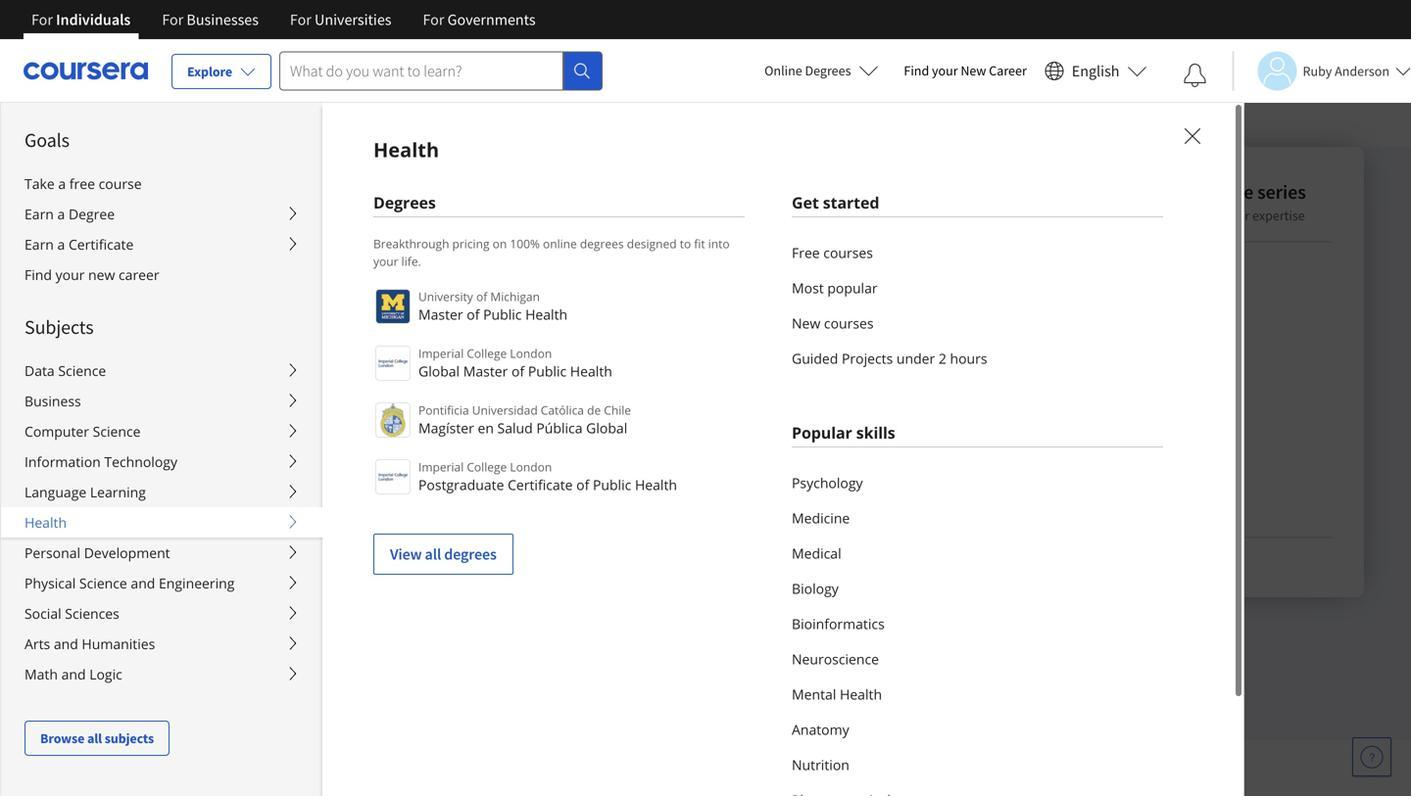 Task type: describe. For each thing, give the bounding box(es) containing it.
a for free
[[58, 174, 66, 193]]

browse all subjects
[[40, 730, 154, 748]]

public inside university of michigan master of public health
[[483, 305, 522, 324]]

than
[[864, 338, 895, 358]]

new inside find your new career link
[[961, 62, 987, 79]]

subtitles
[[242, 397, 298, 417]]

mental health link
[[792, 677, 1164, 713]]

health menu item
[[322, 102, 1412, 797]]

public for master
[[528, 362, 567, 381]]

credential
[[1055, 207, 1113, 224]]

your inside explore menu element
[[55, 266, 85, 284]]

learn for learn more
[[281, 672, 318, 692]]

arts and humanities button
[[1, 629, 322, 660]]

social
[[25, 605, 61, 623]]

pricing
[[452, 236, 490, 252]]

business button
[[1, 386, 322, 417]]

medicine
[[792, 509, 850, 528]]

explore
[[187, 63, 232, 80]]

degrees inside list
[[444, 545, 497, 565]]

social sciences
[[25, 605, 119, 623]]

nutrition link
[[792, 748, 1164, 783]]

0 horizontal spatial in
[[123, 397, 136, 417]]

a for certificate
[[57, 235, 65, 254]]

find your new career link
[[1, 260, 322, 290]]

logic
[[89, 666, 122, 684]]

courses
[[277, 764, 331, 784]]

health inside university of michigan master of public health
[[525, 305, 568, 324]]

science for physical
[[79, 574, 127, 593]]

postgraduate
[[419, 476, 504, 495]]

demonstrates
[[1142, 207, 1221, 224]]

7-
[[401, 530, 413, 548]]

for for governments
[[423, 10, 444, 29]]

for for try
[[243, 530, 259, 548]]

de
[[587, 402, 601, 419]]

health inside imperial college london postgraduate certificate of public health
[[635, 476, 677, 495]]

1,895,724 already enrolled
[[47, 601, 224, 620]]

anatomy
[[792, 721, 850, 740]]

of inside imperial college london postgraduate certificate of public health
[[576, 476, 589, 495]]

subjects
[[105, 730, 154, 748]]

find for find your new career
[[904, 62, 929, 79]]

program,
[[386, 338, 446, 358]]

learning
[[90, 483, 146, 502]]

michigan
[[490, 289, 540, 305]]

included with
[[47, 672, 140, 691]]

you'll
[[449, 338, 486, 358]]

all for degrees
[[425, 545, 441, 565]]

months.
[[47, 362, 101, 381]]

bioinformatics
[[792, 615, 885, 634]]

ready
[[781, 338, 818, 358]]

find your new career
[[904, 62, 1027, 79]]

new courses
[[792, 314, 874, 333]]

aid
[[277, 557, 296, 575]]

career inside explore menu element
[[119, 266, 159, 284]]

universities
[[315, 10, 392, 29]]

video
[[203, 397, 239, 417]]

into
[[708, 236, 730, 252]]

earn a degree
[[25, 205, 115, 223]]

show notifications image
[[1184, 64, 1207, 87]]

fit
[[694, 236, 705, 252]]

a inside professional certificate - 8 course series earn a career credential that demonstrates your expertise
[[1007, 207, 1014, 224]]

professional inside professional certificate - 8 course series earn a career credential that demonstrates your expertise
[[978, 180, 1081, 204]]

on
[[493, 236, 507, 252]]

1 vertical spatial data
[[185, 268, 270, 322]]

information technology
[[25, 453, 177, 471]]

list for popular skills
[[792, 466, 1164, 797]]

ruby anderson
[[1303, 62, 1390, 80]]

your inside professional certificate - 8 course series earn a career credential that demonstrates your expertise
[[1224, 207, 1250, 224]]

health inside dropdown button
[[25, 514, 67, 532]]

your inside try for free: enroll to start your 7-day full access free trial financial aid available
[[373, 530, 399, 548]]

google career certificates link
[[165, 444, 334, 464]]

engineering
[[159, 574, 235, 593]]

courses for new courses
[[824, 314, 874, 333]]

certificate inside professional certificate - 8 course series earn a career credential that demonstrates your expertise
[[1085, 180, 1171, 204]]

neuroscience
[[792, 650, 879, 669]]

take a free course
[[25, 174, 142, 193]]

computer science button
[[1, 417, 322, 447]]

or
[[175, 362, 189, 381]]

computer science
[[25, 422, 141, 441]]

course inside take a free course link
[[99, 174, 142, 193]]

in
[[343, 338, 356, 358]]

1,895,724
[[47, 601, 114, 620]]

to inside the "breakthrough pricing on 100% online degrees designed to fit into your life."
[[680, 236, 691, 252]]

physical science and engineering
[[25, 574, 235, 593]]

learn
[[489, 338, 522, 358]]

math and logic
[[25, 666, 122, 684]]

subjects
[[25, 315, 94, 340]]

skills inside health menu item
[[856, 422, 896, 444]]

pontificia
[[419, 402, 469, 419]]

physical
[[25, 574, 76, 593]]

access
[[457, 530, 495, 548]]

under
[[897, 349, 935, 368]]

2 horizontal spatial in
[[821, 338, 833, 358]]

certificate inside imperial college london postgraduate certificate of public health
[[508, 476, 573, 495]]

most
[[792, 279, 824, 298]]

take a free course link
[[1, 169, 322, 199]]

goals
[[25, 128, 70, 152]]

top
[[95, 470, 117, 487]]

banner navigation
[[16, 0, 552, 39]]

london for master
[[510, 346, 552, 362]]

is
[[78, 338, 88, 358]]

skills inside this is your path to a career in data analytics. in this program, you'll learn in-demand skills that will have you job-ready in less than 6 months. no degree or experience required.
[[601, 338, 633, 358]]

1 horizontal spatial in
[[229, 338, 242, 358]]

guided projects under 2 hours
[[792, 349, 988, 368]]

google image
[[47, 210, 182, 254]]

language learning
[[25, 483, 146, 502]]

data
[[245, 338, 274, 358]]

1 vertical spatial english
[[139, 397, 186, 417]]

technology
[[104, 453, 177, 471]]

certificate up ready
[[693, 268, 884, 322]]

anatomy link
[[792, 713, 1164, 748]]

to for available
[[329, 530, 341, 548]]

enrolled
[[169, 601, 224, 620]]

imperial college london logo image for postgraduate certificate of public health
[[375, 460, 411, 495]]

earn a certificate button
[[1, 229, 322, 260]]

financial aid available button
[[222, 557, 351, 575]]

imperial college london global master of public health
[[419, 346, 613, 381]]

medical link
[[792, 536, 1164, 571]]

and for humanities
[[54, 635, 78, 654]]

master inside university of michigan master of public health
[[419, 305, 463, 324]]

available inside try for free: enroll to start your 7-day full access free trial financial aid available
[[299, 557, 351, 575]]

path
[[124, 338, 154, 358]]

católica
[[541, 402, 584, 419]]

google inside instructor: google career certificates top instructor
[[165, 444, 211, 464]]

free courses link
[[792, 235, 1164, 271]]

online degrees
[[765, 62, 851, 79]]

included
[[47, 672, 105, 691]]

0 vertical spatial google
[[47, 268, 177, 322]]

guided projects under 2 hours link
[[792, 341, 1164, 376]]

medical
[[792, 545, 842, 563]]

google career certificates image
[[50, 451, 79, 480]]

available inside video subtitles available button
[[301, 397, 359, 417]]

certificate inside popup button
[[69, 235, 134, 254]]

of inside imperial college london global master of public health
[[512, 362, 525, 381]]

required.
[[266, 362, 326, 381]]



Task type: vqa. For each thing, say whether or not it's contained in the screenshot.
Earn Your Degree Collection element
no



Task type: locate. For each thing, give the bounding box(es) containing it.
earn down earn a degree
[[25, 235, 54, 254]]

1 horizontal spatial course
[[1199, 180, 1254, 204]]

imperial for global
[[419, 346, 464, 362]]

college up postgraduate
[[467, 459, 507, 475]]

for governments
[[423, 10, 536, 29]]

to left start at the bottom left
[[329, 530, 341, 548]]

career left the credential
[[1016, 207, 1052, 224]]

1 vertical spatial imperial college london logo image
[[375, 460, 411, 495]]

0 vertical spatial career
[[1016, 207, 1052, 224]]

learn left at
[[978, 440, 1010, 458]]

1 horizontal spatial all
[[425, 545, 441, 565]]

imperial inside imperial college london global master of public health
[[419, 346, 464, 362]]

1 vertical spatial courses
[[824, 314, 874, 333]]

1 vertical spatial all
[[87, 730, 102, 748]]

degrees
[[580, 236, 624, 252], [444, 545, 497, 565]]

close image
[[1179, 123, 1205, 148], [1179, 123, 1205, 148], [1179, 123, 1205, 148], [1179, 123, 1205, 148], [1180, 124, 1206, 149]]

learn left more in the left of the page
[[281, 672, 318, 692]]

imperial up postgraduate
[[419, 459, 464, 475]]

1 horizontal spatial for
[[243, 530, 259, 548]]

popular skills
[[792, 422, 896, 444]]

earn for earn a certificate
[[25, 235, 54, 254]]

have
[[693, 338, 724, 358]]

1 vertical spatial career
[[214, 444, 257, 464]]

enroll for free starts dec 13
[[78, 533, 175, 570]]

a left degree
[[57, 205, 65, 223]]

course up degree
[[99, 174, 142, 193]]

0 vertical spatial public
[[483, 305, 522, 324]]

0 horizontal spatial free
[[69, 174, 95, 193]]

london inside imperial college london postgraduate certificate of public health
[[510, 459, 552, 475]]

for for enroll
[[122, 533, 142, 553]]

certificates
[[261, 444, 334, 464]]

of down pública at the left bottom of the page
[[576, 476, 589, 495]]

1 horizontal spatial skills
[[856, 422, 896, 444]]

0 vertical spatial imperial college london logo image
[[375, 346, 411, 381]]

information technology button
[[1, 447, 322, 477]]

courses up popular
[[824, 244, 873, 262]]

find down "earn a certificate"
[[25, 266, 52, 284]]

health
[[373, 136, 439, 163], [525, 305, 568, 324], [570, 362, 613, 381], [635, 476, 677, 495], [25, 514, 67, 532], [840, 686, 882, 704]]

science inside 'dropdown button'
[[79, 574, 127, 593]]

degrees inside health menu item
[[373, 192, 436, 213]]

already
[[118, 601, 166, 620]]

life.
[[402, 253, 421, 270]]

for for businesses
[[162, 10, 184, 29]]

a inside this is your path to a career in data analytics. in this program, you'll learn in-demand skills that will have you job-ready in less than 6 months. no degree or experience required.
[[174, 338, 182, 358]]

a inside earn a degree popup button
[[57, 205, 65, 223]]

1 horizontal spatial public
[[528, 362, 567, 381]]

available right "aid"
[[299, 557, 351, 575]]

1 horizontal spatial enroll
[[293, 530, 326, 548]]

2 horizontal spatial data
[[276, 117, 303, 134]]

and down dec
[[131, 574, 155, 593]]

0 vertical spatial skills
[[601, 338, 633, 358]]

for for universities
[[290, 10, 312, 29]]

of down the learn
[[512, 362, 525, 381]]

humanities
[[82, 635, 155, 654]]

projects
[[842, 349, 893, 368]]

3 for from the left
[[290, 10, 312, 29]]

courses link
[[266, 752, 343, 795]]

learn
[[978, 440, 1010, 458], [281, 672, 318, 692]]

and
[[131, 574, 155, 593], [54, 635, 78, 654], [61, 666, 86, 684]]

new
[[88, 266, 115, 284]]

a up or
[[174, 338, 182, 358]]

explore button
[[172, 54, 272, 89]]

new courses link
[[792, 306, 1164, 341]]

1 vertical spatial global
[[586, 419, 628, 438]]

0 horizontal spatial find
[[25, 266, 52, 284]]

0 horizontal spatial degrees
[[373, 192, 436, 213]]

0 horizontal spatial enroll
[[78, 533, 119, 553]]

0 vertical spatial global
[[419, 362, 460, 381]]

for left individuals at the left of the page
[[31, 10, 53, 29]]

health inside imperial college london global master of public health
[[570, 362, 613, 381]]

degrees up the breakthrough
[[373, 192, 436, 213]]

1 vertical spatial and
[[54, 635, 78, 654]]

0 vertical spatial all
[[425, 545, 441, 565]]

that right the credential
[[1116, 207, 1139, 224]]

certificate up new
[[69, 235, 134, 254]]

0 horizontal spatial skills
[[601, 338, 633, 358]]

degrees inside the "breakthrough pricing on 100% online degrees designed to fit into your life."
[[580, 236, 624, 252]]

1 for from the left
[[31, 10, 53, 29]]

you
[[727, 338, 752, 358]]

a down earn a degree
[[57, 235, 65, 254]]

1 horizontal spatial that
[[1116, 207, 1139, 224]]

social sciences button
[[1, 599, 322, 629]]

1 horizontal spatial find
[[904, 62, 929, 79]]

for left businesses
[[162, 10, 184, 29]]

job-
[[755, 338, 781, 358]]

0 vertical spatial learn
[[978, 440, 1010, 458]]

college
[[467, 346, 507, 362], [467, 459, 507, 475]]

course right 8
[[1199, 180, 1254, 204]]

0 horizontal spatial degrees
[[444, 545, 497, 565]]

skills right popular
[[856, 422, 896, 444]]

free up most
[[792, 244, 820, 262]]

1 horizontal spatial global
[[586, 419, 628, 438]]

a for degree
[[57, 205, 65, 223]]

enroll right free:
[[293, 530, 326, 548]]

0 vertical spatial english
[[1072, 61, 1120, 81]]

0 vertical spatial career
[[989, 62, 1027, 79]]

degrees
[[805, 62, 851, 79], [373, 192, 436, 213]]

full
[[436, 530, 455, 548]]

1 horizontal spatial professional
[[978, 180, 1081, 204]]

and inside physical science and engineering 'dropdown button'
[[131, 574, 155, 593]]

1 horizontal spatial learn
[[978, 440, 1010, 458]]

imperial college london logo image for global master of public health
[[375, 346, 411, 381]]

2 imperial college london logo image from the top
[[375, 460, 411, 495]]

psychology link
[[792, 466, 1164, 501]]

certificate
[[1085, 180, 1171, 204], [69, 235, 134, 254], [693, 268, 884, 322], [508, 476, 573, 495]]

0 horizontal spatial for
[[122, 533, 142, 553]]

earn inside earn a degree popup button
[[25, 205, 54, 223]]

list for get started
[[792, 235, 1164, 376]]

1 college from the top
[[467, 346, 507, 362]]

college for master
[[467, 346, 507, 362]]

master
[[419, 305, 463, 324], [463, 362, 508, 381]]

0 horizontal spatial english
[[139, 397, 186, 417]]

master inside imperial college london global master of public health
[[463, 362, 508, 381]]

courses up less
[[824, 314, 874, 333]]

global
[[419, 362, 460, 381], [586, 419, 628, 438]]

all for subjects
[[87, 730, 102, 748]]

professional down online
[[456, 268, 684, 322]]

career inside this is your path to a career in data analytics. in this program, you'll learn in-demand skills that will have you job-ready in less than 6 months. no degree or experience required.
[[185, 338, 226, 358]]

earn for earn a degree
[[25, 205, 54, 223]]

2 courses from the top
[[824, 314, 874, 333]]

google up path
[[47, 268, 177, 322]]

of
[[476, 289, 487, 305], [467, 305, 480, 324], [512, 362, 525, 381], [576, 476, 589, 495]]

1 vertical spatial learn
[[281, 672, 318, 692]]

0 horizontal spatial career
[[119, 266, 159, 284]]

this
[[359, 338, 383, 358]]

google up language learning dropdown button
[[165, 444, 211, 464]]

2 london from the top
[[510, 459, 552, 475]]

in right taught
[[123, 397, 136, 417]]

data left analysis
[[276, 117, 303, 134]]

professional certificate - 8 course series earn a career credential that demonstrates your expertise
[[978, 180, 1306, 224]]

for up what do you want to learn? text box
[[423, 10, 444, 29]]

data for data analysis
[[276, 117, 303, 134]]

1 horizontal spatial to
[[329, 530, 341, 548]]

1 vertical spatial list
[[792, 466, 1164, 797]]

new
[[961, 62, 987, 79], [792, 314, 821, 333]]

earn up free courses link
[[978, 207, 1004, 224]]

try for free: enroll to start your 7-day full access free trial financial aid available
[[222, 530, 546, 575]]

series
[[1258, 180, 1306, 204]]

all inside button
[[87, 730, 102, 748]]

that inside professional certificate - 8 course series earn a career credential that demonstrates your expertise
[[1116, 207, 1139, 224]]

0 vertical spatial list
[[792, 235, 1164, 376]]

0 horizontal spatial global
[[419, 362, 460, 381]]

science for computer
[[93, 422, 141, 441]]

data analysis link
[[269, 108, 360, 143]]

imperial for postgraduate
[[419, 459, 464, 475]]

1 vertical spatial career
[[119, 266, 159, 284]]

public inside imperial college london global master of public health
[[528, 362, 567, 381]]

all right browse
[[87, 730, 102, 748]]

earn
[[25, 205, 54, 223], [978, 207, 1004, 224], [25, 235, 54, 254]]

college left in-
[[467, 346, 507, 362]]

list containing free courses
[[792, 235, 1164, 376]]

imperial up pontificia
[[419, 346, 464, 362]]

for inside try for free: enroll to start your 7-day full access free trial financial aid available
[[243, 530, 259, 548]]

learn for learn at your own pace
[[978, 440, 1010, 458]]

degrees right day
[[444, 545, 497, 565]]

global inside imperial college london global master of public health
[[419, 362, 460, 381]]

1 horizontal spatial degrees
[[580, 236, 624, 252]]

1 vertical spatial science
[[93, 422, 141, 441]]

new inside new courses link
[[792, 314, 821, 333]]

your inside this is your path to a career in data analytics. in this program, you'll learn in-demand skills that will have you job-ready in less than 6 months. no degree or experience required.
[[91, 338, 121, 358]]

0 horizontal spatial new
[[792, 314, 821, 333]]

to inside this is your path to a career in data analytics. in this program, you'll learn in-demand skills that will have you job-ready in less than 6 months. no degree or experience required.
[[157, 338, 171, 358]]

to for in-
[[157, 338, 171, 358]]

global inside pontificia universidad católica de chile magíster en salud pública global
[[586, 419, 628, 438]]

start
[[344, 530, 370, 548]]

1 horizontal spatial free
[[792, 244, 820, 262]]

computer
[[25, 422, 89, 441]]

1 vertical spatial that
[[636, 338, 663, 358]]

6
[[898, 338, 906, 358]]

0 vertical spatial college
[[467, 346, 507, 362]]

1 vertical spatial free
[[145, 533, 175, 553]]

0 vertical spatial free
[[792, 244, 820, 262]]

nutrition
[[792, 756, 850, 775]]

english inside button
[[1072, 61, 1120, 81]]

to left fit
[[680, 236, 691, 252]]

master down the university
[[419, 305, 463, 324]]

imperial inside imperial college london postgraduate certificate of public health
[[419, 459, 464, 475]]

free left trial
[[497, 530, 520, 548]]

in left less
[[821, 338, 833, 358]]

magíster
[[419, 419, 474, 438]]

for for individuals
[[31, 10, 53, 29]]

global down the "chile"
[[586, 419, 628, 438]]

degrees right online
[[805, 62, 851, 79]]

college inside imperial college london global master of public health
[[467, 346, 507, 362]]

for up dec
[[122, 533, 142, 553]]

free:
[[262, 530, 290, 548]]

free inside explore menu element
[[69, 174, 95, 193]]

0 horizontal spatial career
[[214, 444, 257, 464]]

1 vertical spatial public
[[528, 362, 567, 381]]

0 horizontal spatial to
[[157, 338, 171, 358]]

data down the 'this' at the top of the page
[[25, 362, 55, 380]]

0 vertical spatial and
[[131, 574, 155, 593]]

enroll inside enroll for free starts dec 13
[[78, 533, 119, 553]]

view all degrees list
[[373, 287, 745, 575]]

that
[[1116, 207, 1139, 224], [636, 338, 663, 358]]

of down the university
[[467, 305, 480, 324]]

0 vertical spatial free
[[69, 174, 95, 193]]

1 vertical spatial new
[[792, 314, 821, 333]]

trial
[[522, 530, 546, 548]]

data inside popup button
[[25, 362, 55, 380]]

a
[[58, 174, 66, 193], [57, 205, 65, 223], [1007, 207, 1014, 224], [57, 235, 65, 254], [174, 338, 182, 358]]

a inside earn a certificate popup button
[[57, 235, 65, 254]]

1 vertical spatial available
[[299, 557, 351, 575]]

for right try
[[243, 530, 259, 548]]

and for logic
[[61, 666, 86, 684]]

dec
[[126, 555, 146, 570]]

degrees inside "dropdown button"
[[805, 62, 851, 79]]

degrees right online
[[580, 236, 624, 252]]

free inside enroll for free starts dec 13
[[145, 533, 175, 553]]

career down video
[[214, 444, 257, 464]]

2 imperial from the top
[[419, 459, 464, 475]]

college for certificate
[[467, 459, 507, 475]]

london inside imperial college london global master of public health
[[510, 346, 552, 362]]

0 horizontal spatial public
[[483, 305, 522, 324]]

development
[[84, 544, 170, 563]]

all right view
[[425, 545, 441, 565]]

close image
[[1179, 123, 1205, 148], [1179, 123, 1205, 148], [1179, 123, 1205, 148]]

1 imperial from the top
[[419, 346, 464, 362]]

find right "online degrees" "dropdown button"
[[904, 62, 929, 79]]

governments
[[448, 10, 536, 29]]

0 vertical spatial new
[[961, 62, 987, 79]]

imperial college london logo image right in
[[375, 346, 411, 381]]

starts
[[91, 555, 124, 570]]

1 vertical spatial degrees
[[444, 545, 497, 565]]

data for data science
[[25, 362, 55, 380]]

1 horizontal spatial new
[[961, 62, 987, 79]]

this
[[47, 338, 74, 358]]

science inside popup button
[[58, 362, 106, 380]]

to
[[680, 236, 691, 252], [157, 338, 171, 358], [329, 530, 341, 548]]

pontificia universidad católica de chile logo image
[[375, 403, 411, 438]]

career inside professional certificate - 8 course series earn a career credential that demonstrates your expertise
[[1016, 207, 1052, 224]]

0 vertical spatial degrees
[[805, 62, 851, 79]]

science down starts
[[79, 574, 127, 593]]

professional up the credential
[[978, 180, 1081, 204]]

in-
[[525, 338, 543, 358]]

0 vertical spatial find
[[904, 62, 929, 79]]

science
[[58, 362, 106, 380], [93, 422, 141, 441], [79, 574, 127, 593]]

free up 13
[[145, 533, 175, 553]]

certificate up the credential
[[1085, 180, 1171, 204]]

to right path
[[157, 338, 171, 358]]

0 vertical spatial courses
[[824, 244, 873, 262]]

1 vertical spatial free
[[497, 530, 520, 548]]

0 horizontal spatial course
[[99, 174, 142, 193]]

1 vertical spatial to
[[157, 338, 171, 358]]

1 vertical spatial find
[[25, 266, 52, 284]]

explore menu element
[[1, 103, 322, 757]]

enroll up starts
[[78, 533, 119, 553]]

science inside dropdown button
[[93, 422, 141, 441]]

view all degrees
[[390, 545, 497, 565]]

courses
[[824, 244, 873, 262], [824, 314, 874, 333]]

data up data
[[185, 268, 270, 322]]

science down is
[[58, 362, 106, 380]]

financial
[[222, 557, 274, 575]]

0 horizontal spatial all
[[87, 730, 102, 748]]

london for certificate
[[510, 459, 552, 475]]

earn down take
[[25, 205, 54, 223]]

science for data
[[58, 362, 106, 380]]

2 vertical spatial public
[[593, 476, 632, 495]]

online degrees button
[[749, 49, 894, 92]]

imperial college london logo image down the pontificia universidad católica de chile logo
[[375, 460, 411, 495]]

free up degree
[[69, 174, 95, 193]]

and left logic
[[61, 666, 86, 684]]

taught in english
[[74, 397, 186, 417]]

global down program,
[[419, 362, 460, 381]]

coursera image
[[24, 55, 148, 87]]

all inside list
[[425, 545, 441, 565]]

earn a certificate
[[25, 235, 134, 254]]

health group
[[0, 102, 1412, 797]]

career inside instructor: google career certificates top instructor
[[214, 444, 257, 464]]

master down you'll
[[463, 362, 508, 381]]

free inside health menu item
[[792, 244, 820, 262]]

most popular
[[792, 279, 878, 298]]

with
[[108, 672, 137, 691]]

career right new
[[119, 266, 159, 284]]

earn inside earn a certificate popup button
[[25, 235, 54, 254]]

1 list from the top
[[792, 235, 1164, 376]]

public inside imperial college london postgraduate certificate of public health
[[593, 476, 632, 495]]

individuals
[[56, 10, 131, 29]]

that inside this is your path to a career in data analytics. in this program, you'll learn in-demand skills that will have you job-ready in less than 6 months. no degree or experience required.
[[636, 338, 663, 358]]

biology
[[792, 580, 839, 598]]

1 vertical spatial london
[[510, 459, 552, 475]]

courses for free courses
[[824, 244, 873, 262]]

and right the 'arts'
[[54, 635, 78, 654]]

imperial college london logo image
[[375, 346, 411, 381], [375, 460, 411, 495]]

this is your path to a career in data analytics. in this program, you'll learn in-demand skills that will have you job-ready in less than 6 months. no degree or experience required.
[[47, 338, 906, 381]]

1 vertical spatial imperial
[[419, 459, 464, 475]]

list containing psychology
[[792, 466, 1164, 797]]

data science button
[[1, 356, 322, 386]]

and inside math and logic popup button
[[61, 666, 86, 684]]

for inside enroll for free starts dec 13
[[122, 533, 142, 553]]

college inside imperial college london postgraduate certificate of public health
[[467, 459, 507, 475]]

What do you want to learn? text field
[[279, 51, 564, 91]]

career left the english button
[[989, 62, 1027, 79]]

mental health
[[792, 686, 882, 704]]

0 vertical spatial available
[[301, 397, 359, 417]]

0 vertical spatial master
[[419, 305, 463, 324]]

analytics.
[[277, 338, 340, 358]]

2 horizontal spatial public
[[593, 476, 632, 495]]

0 horizontal spatial data
[[25, 362, 55, 380]]

for left universities
[[290, 10, 312, 29]]

to inside try for free: enroll to start your 7-day full access free trial financial aid available
[[329, 530, 341, 548]]

sciences
[[65, 605, 119, 623]]

in left data
[[229, 338, 242, 358]]

None search field
[[279, 51, 603, 91]]

skills
[[601, 338, 633, 358], [856, 422, 896, 444]]

expertise
[[1253, 207, 1305, 224]]

1 imperial college london logo image from the top
[[375, 346, 411, 381]]

2 vertical spatial science
[[79, 574, 127, 593]]

free inside try for free: enroll to start your 7-day full access free trial financial aid available
[[497, 530, 520, 548]]

public down the "chile"
[[593, 476, 632, 495]]

free
[[69, 174, 95, 193], [497, 530, 520, 548]]

1 horizontal spatial career
[[185, 338, 226, 358]]

learn at your own pace
[[978, 440, 1110, 458]]

0 vertical spatial degrees
[[580, 236, 624, 252]]

0 vertical spatial science
[[58, 362, 106, 380]]

public for certificate
[[593, 476, 632, 495]]

1 horizontal spatial data
[[185, 268, 270, 322]]

1 london from the top
[[510, 346, 552, 362]]

skills right demand
[[601, 338, 633, 358]]

data
[[276, 117, 303, 134], [185, 268, 270, 322], [25, 362, 55, 380]]

1 horizontal spatial free
[[497, 530, 520, 548]]

bioinformatics link
[[792, 607, 1164, 642]]

0 vertical spatial imperial
[[419, 346, 464, 362]]

enroll inside try for free: enroll to start your 7-day full access free trial financial aid available
[[293, 530, 326, 548]]

4 for from the left
[[423, 10, 444, 29]]

home image
[[49, 118, 65, 133]]

1 horizontal spatial career
[[989, 62, 1027, 79]]

a inside take a free course link
[[58, 174, 66, 193]]

find inside explore menu element
[[25, 266, 52, 284]]

salud
[[498, 419, 533, 438]]

view all degrees link
[[373, 534, 513, 575]]

a right take
[[58, 174, 66, 193]]

businesses
[[187, 10, 259, 29]]

career up experience
[[185, 338, 226, 358]]

0 vertical spatial london
[[510, 346, 552, 362]]

2 college from the top
[[467, 459, 507, 475]]

2 list from the top
[[792, 466, 1164, 797]]

0 vertical spatial professional
[[978, 180, 1081, 204]]

a up free courses link
[[1007, 207, 1014, 224]]

0 vertical spatial data
[[276, 117, 303, 134]]

health button
[[1, 508, 322, 538]]

0 horizontal spatial that
[[636, 338, 663, 358]]

and inside arts and humanities popup button
[[54, 635, 78, 654]]

get
[[792, 192, 819, 213]]

that left 'will'
[[636, 338, 663, 358]]

course
[[99, 174, 142, 193], [1199, 180, 1254, 204]]

public down the michigan
[[483, 305, 522, 324]]

0 horizontal spatial free
[[145, 533, 175, 553]]

certificate up trial
[[508, 476, 573, 495]]

at
[[1013, 440, 1024, 458]]

find for find your new career
[[25, 266, 52, 284]]

2 for from the left
[[162, 10, 184, 29]]

course inside professional certificate - 8 course series earn a career credential that demonstrates your expertise
[[1199, 180, 1254, 204]]

math and logic button
[[1, 660, 322, 690]]

list
[[792, 235, 1164, 376], [792, 466, 1164, 797]]

of left the michigan
[[476, 289, 487, 305]]

google data analytics professional certificate
[[47, 268, 884, 322]]

imperial college london postgraduate certificate of public health
[[419, 459, 677, 495]]

help center image
[[1361, 746, 1384, 769]]

university of michigan logo image
[[375, 289, 411, 324]]

2 vertical spatial data
[[25, 362, 55, 380]]

find your new career link
[[894, 59, 1037, 83]]

science up the instructor:
[[93, 422, 141, 441]]

0 vertical spatial that
[[1116, 207, 1139, 224]]

available down required. at the top of the page
[[301, 397, 359, 417]]

public down in-
[[528, 362, 567, 381]]

1 vertical spatial professional
[[456, 268, 684, 322]]

1 courses from the top
[[824, 244, 873, 262]]

2 horizontal spatial to
[[680, 236, 691, 252]]

1 horizontal spatial english
[[1072, 61, 1120, 81]]

your inside the "breakthrough pricing on 100% online degrees designed to fit into your life."
[[373, 253, 399, 270]]

earn inside professional certificate - 8 course series earn a career credential that demonstrates your expertise
[[978, 207, 1004, 224]]



